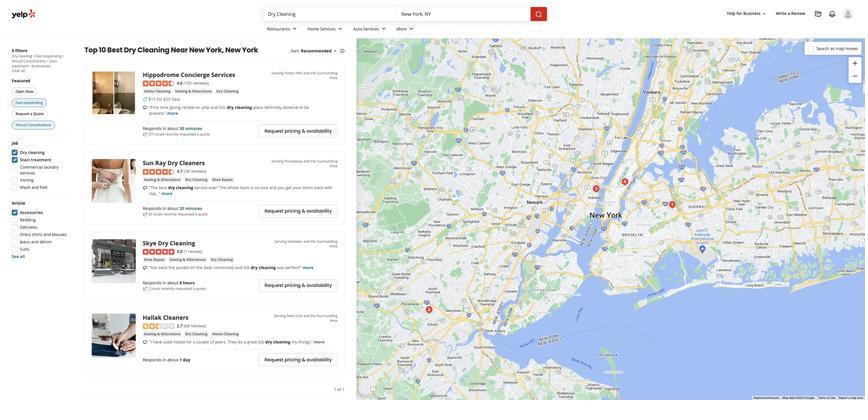 Task type: vqa. For each thing, say whether or not it's contained in the screenshot.
the middle 2:00
no



Task type: locate. For each thing, give the bounding box(es) containing it.
dry cleaning button down the 2.7 (68 reviews)
[[184, 332, 209, 338]]

20
[[180, 206, 184, 212]]

all inside group
[[20, 254, 25, 260]]

shoe repair for leftmost the shoe repair button
[[144, 258, 165, 263]]

1 horizontal spatial hippodrome concierge services image
[[667, 199, 678, 211]]

1 responds from the top
[[143, 126, 162, 131]]

4 availability from the top
[[307, 357, 332, 364]]

request
[[16, 111, 29, 116], [265, 128, 283, 135], [265, 208, 283, 215], [265, 282, 283, 289], [265, 357, 283, 364]]

repair
[[222, 177, 233, 182], [153, 258, 165, 263]]

2 16 speech v2 image from the top
[[143, 186, 147, 190]]

wash
[[20, 185, 31, 190]]

3 availability from the top
[[307, 282, 332, 289]]

1 horizontal spatial treatment
[[31, 157, 51, 163]]

1 surrounding from the top
[[317, 71, 338, 76]]

0 horizontal spatial home
[[144, 89, 154, 94]]

1 vertical spatial reviews)
[[191, 169, 206, 174]]

1 24 chevron down v2 image from the left
[[291, 25, 298, 32]]

pricing for hallak cleaners
[[285, 357, 301, 364]]

none field find
[[268, 11, 392, 17]]

a left couple
[[193, 340, 195, 345]]

on for review
[[196, 105, 201, 110]]

0 vertical spatial stain treatment
[[12, 59, 57, 69]]

24 chevron down v2 image
[[291, 25, 298, 32], [337, 25, 344, 32]]

dry cleaning • fast-responding • virtual consultations •
[[12, 54, 64, 64]]

shoe repair link
[[211, 177, 234, 183], [143, 257, 166, 263]]

more link down best
[[161, 191, 172, 196]]

2 locals recently requested a quote
[[148, 287, 206, 292]]

0 vertical spatial quote
[[200, 132, 210, 137]]

piscataway
[[285, 159, 303, 164]]

group containing job
[[10, 140, 73, 192]]

pricing for skye dry cleaning
[[285, 282, 301, 289]]

open now
[[16, 89, 33, 94]]

4 area from the top
[[330, 318, 338, 323]]

0 horizontal spatial 1
[[180, 358, 182, 363]]

recently down 'responds in about 20 minutes'
[[163, 212, 177, 217]]

new
[[189, 45, 205, 55], [225, 45, 241, 55], [287, 314, 294, 319]]

back inside service ever! the whole team is so nice and you get your items back with top..."
[[314, 185, 323, 191]]

1 none field from the left
[[268, 11, 392, 17]]

0 vertical spatial york
[[242, 45, 258, 55]]

new up my
[[287, 314, 294, 319]]

0 vertical spatial on
[[196, 105, 201, 110]]

0 horizontal spatial stain
[[20, 157, 30, 163]]

1 24 chevron down v2 image from the left
[[380, 25, 387, 32]]

0 vertical spatial of
[[210, 340, 214, 345]]

0 horizontal spatial for
[[157, 97, 162, 102]]

cleaners up 4.7 (38 reviews)
[[179, 159, 205, 167]]

1 horizontal spatial shoe
[[212, 177, 221, 182]]

top
[[84, 45, 98, 55]]

3 surrounding from the top
[[317, 239, 338, 244]]

accessories right clear all link
[[31, 64, 50, 69]]

•
[[33, 54, 34, 59], [63, 54, 64, 59], [47, 59, 48, 64], [29, 64, 30, 69]]

sewing & alterations link up best
[[143, 177, 182, 183]]

and right committed
[[235, 265, 242, 271]]

1 request pricing & availability from the top
[[265, 128, 332, 135]]

request pricing & availability button for skye dry cleaning
[[259, 279, 338, 292]]

home up the $15
[[144, 89, 154, 94]]

home cleaning button down 4.6 star rating "image"
[[143, 89, 172, 95]]

locals for ray
[[153, 212, 163, 217]]

2 minutes from the top
[[185, 206, 202, 212]]

63
[[148, 212, 152, 217]]

near
[[171, 45, 188, 55]]

hallak right used
[[173, 340, 185, 345]]

about
[[167, 126, 179, 131], [167, 206, 179, 212], [167, 280, 179, 286], [167, 358, 179, 363]]

surrounding inside serving piscataway and the surrounding area
[[317, 159, 338, 164]]

forest
[[284, 71, 295, 76]]

3 pricing from the top
[[285, 282, 301, 289]]

serving inside serving hoboken and the surrounding area
[[275, 239, 287, 244]]

3 16 speech v2 image from the top
[[143, 266, 147, 271]]

hallak
[[143, 314, 162, 322], [173, 340, 185, 345]]

sort:
[[291, 48, 300, 54]]

about left day
[[167, 358, 179, 363]]

24 chevron down v2 image inside home services link
[[337, 25, 344, 32]]

2 surrounding from the top
[[317, 159, 338, 164]]

2 vertical spatial quote
[[196, 287, 206, 292]]

filters
[[15, 48, 27, 53]]

0 vertical spatial hippodrome concierge services image
[[92, 71, 136, 115]]

1 horizontal spatial home cleaning
[[212, 332, 239, 337]]

yelp for business button
[[725, 8, 769, 19]]

1 horizontal spatial home cleaning link
[[211, 332, 240, 338]]

zoom out image
[[852, 73, 859, 80]]

0 vertical spatial map
[[836, 46, 845, 51]]

2 horizontal spatial home
[[308, 26, 319, 32]]

all right see
[[20, 254, 25, 260]]

16 chevron down v2 image
[[762, 11, 767, 16], [333, 49, 338, 53]]

dry down the 5
[[12, 54, 18, 59]]

24 chevron down v2 image
[[380, 25, 387, 32], [408, 25, 415, 32]]

responds in about 1 day
[[143, 358, 190, 363]]

"i
[[149, 340, 152, 345]]

quote
[[33, 111, 44, 116]]

recently down responds in about 30 minutes
[[165, 132, 179, 137]]

in for 20 minutes
[[163, 206, 166, 212]]

cleaning up this
[[224, 89, 239, 94]]

None search field
[[263, 7, 548, 21]]

home cleaning button for the topmost home cleaning link
[[143, 89, 172, 95]]

cleaning for the topmost home cleaning link
[[155, 89, 171, 94]]

group
[[849, 57, 862, 83], [10, 140, 73, 192], [10, 201, 73, 260]]

cleaning left service
[[176, 185, 193, 191]]

open
[[16, 89, 25, 94]]

dry cleaning up committed
[[211, 258, 233, 263]]

a down hours
[[193, 287, 195, 292]]

serving inside serving new york and the surrounding area
[[274, 314, 286, 319]]

4 surrounding from the top
[[317, 314, 338, 319]]

clear all link
[[12, 68, 25, 73]]

use
[[831, 397, 836, 400]]

new right york,
[[225, 45, 241, 55]]

2 vertical spatial for
[[186, 340, 192, 345]]

place definitely deserve to be praised."
[[149, 105, 309, 116]]

serving inside serving piscataway and the surrounding area
[[272, 159, 284, 164]]

a left quote
[[30, 111, 32, 116]]

2 vertical spatial home
[[212, 332, 223, 337]]

responding
[[43, 54, 62, 59], [24, 100, 43, 105]]

0 horizontal spatial services
[[211, 71, 235, 79]]

home cleaning
[[144, 89, 171, 94], [212, 332, 239, 337]]

for inside button
[[737, 11, 742, 16]]

used
[[163, 340, 172, 345]]

cleaning up committed
[[218, 258, 233, 263]]

fast- inside the fast-responding button
[[16, 100, 24, 105]]

1 vertical spatial 16 chevron down v2 image
[[333, 49, 338, 53]]

1 vertical spatial recently
[[163, 212, 177, 217]]

24 chevron down v2 image for more
[[408, 25, 415, 32]]

24 chevron down v2 image inside auto services link
[[380, 25, 387, 32]]

0 vertical spatial virtual
[[12, 59, 22, 64]]

responds up 375 on the left
[[143, 126, 162, 131]]

home cleaning button up years.
[[211, 332, 240, 338]]

1 vertical spatial shoe repair button
[[143, 257, 166, 263]]

and right hoboken
[[303, 239, 310, 244]]

home cleaning link down 4.6 star rating "image"
[[143, 89, 172, 95]]

0 horizontal spatial shoe repair
[[144, 258, 165, 263]]

1 vertical spatial consultations
[[28, 123, 51, 128]]

0 horizontal spatial none field
[[268, 11, 392, 17]]

0 horizontal spatial map
[[836, 46, 845, 51]]

responds for responds in about 1 day
[[143, 358, 162, 363]]

2 vertical spatial group
[[10, 201, 73, 260]]

home cleaning button for the bottommost home cleaning link
[[211, 332, 240, 338]]

on left 'yelp'
[[196, 105, 201, 110]]

clear all
[[12, 68, 25, 73]]

jeans and denim
[[20, 239, 52, 245]]

serving for dry
[[272, 159, 284, 164]]

praised."
[[149, 111, 166, 116]]

ray
[[155, 159, 166, 167]]

1 vertical spatial 16 speech v2 image
[[143, 186, 147, 190]]

1 area from the top
[[330, 75, 338, 80]]

and right piscataway
[[303, 159, 310, 164]]

sun ray dry cleaners image
[[92, 159, 136, 203]]

about up 2 locals recently requested a quote
[[167, 280, 179, 286]]

"first
[[149, 105, 159, 110]]

2 pricing from the top
[[285, 208, 301, 215]]

16 chevron down v2 image left 16 info v2 icon at top left
[[333, 49, 338, 53]]

delicates
[[20, 225, 37, 230]]

0 horizontal spatial fast-
[[16, 100, 24, 105]]

fast- down 'open'
[[16, 100, 24, 105]]

0 vertical spatial 16 speech v2 image
[[143, 106, 147, 110]]

services for home services
[[320, 26, 336, 32]]

0 horizontal spatial 24 chevron down v2 image
[[291, 25, 298, 32]]

1 horizontal spatial services
[[320, 26, 336, 32]]

google
[[805, 397, 815, 400]]

and inside the serving forest hills and the surrounding area
[[303, 71, 310, 76]]

hallak cleaners image
[[619, 176, 631, 188]]

1 vertical spatial map
[[851, 397, 857, 400]]

16 speech v2 image for sun
[[143, 186, 147, 190]]

0 vertical spatial home cleaning
[[144, 89, 171, 94]]

pricing
[[285, 128, 301, 135], [285, 208, 301, 215], [285, 282, 301, 289], [285, 357, 301, 364]]

16 chevron down v2 image inside recommended popup button
[[333, 49, 338, 53]]

1 vertical spatial cleaners
[[163, 314, 189, 322]]

4 request pricing & availability from the top
[[265, 357, 332, 364]]

2 area from the top
[[330, 164, 338, 169]]

reviews)
[[193, 80, 209, 86], [191, 169, 206, 174], [191, 323, 206, 329]]

repair down 5 star rating image on the bottom left
[[153, 258, 165, 263]]

"got back the jackets on the date committed and the dry cleaning was perfect!" more
[[149, 265, 314, 271]]

1 horizontal spatial map
[[851, 397, 857, 400]]

surrounding inside serving hoboken and the surrounding area
[[317, 239, 338, 244]]

dress shirts and blouses
[[20, 232, 67, 238]]

of for terms of use
[[827, 397, 830, 400]]

about for 20
[[167, 206, 179, 212]]

1 vertical spatial of
[[338, 387, 341, 393]]

1 vertical spatial minutes
[[185, 206, 202, 212]]

3 about from the top
[[167, 280, 179, 286]]

• accessories
[[28, 64, 50, 69]]

1 horizontal spatial on
[[196, 105, 201, 110]]

24 chevron down v2 image right auto services
[[380, 25, 387, 32]]

1 vertical spatial hallak
[[173, 340, 185, 345]]

2 24 chevron down v2 image from the left
[[408, 25, 415, 32]]

2 request pricing & availability button from the top
[[259, 205, 338, 218]]

projects image
[[815, 11, 822, 18]]

0 vertical spatial consultations
[[23, 59, 46, 64]]

more link right things."
[[314, 340, 325, 345]]

dry left was
[[251, 265, 258, 271]]

3 in from the top
[[163, 280, 166, 286]]

1 horizontal spatial of
[[338, 387, 341, 393]]

shortcuts
[[767, 397, 779, 400]]

(68
[[184, 323, 190, 329]]

1 vertical spatial fast-
[[16, 100, 24, 105]]

3 area from the top
[[330, 244, 338, 249]]

16 trending v2 image for skye dry cleaning
[[143, 287, 147, 291]]

a right do
[[244, 340, 246, 345]]

2 vertical spatial 16 trending v2 image
[[143, 287, 147, 291]]

home inside the "business categories" "element"
[[308, 26, 319, 32]]

serving inside the serving forest hills and the surrounding area
[[271, 71, 284, 76]]

2 vertical spatial locals
[[151, 287, 161, 292]]

request pricing & availability button down 'to'
[[259, 125, 338, 138]]

1 vertical spatial virtual
[[16, 123, 27, 128]]

recently down responds in about 8 hours
[[161, 287, 175, 292]]

all
[[21, 68, 25, 73], [20, 254, 25, 260]]

pricing down get
[[285, 208, 301, 215]]

treatment inside group
[[31, 157, 51, 163]]

the right the hills
[[311, 71, 316, 76]]

request pricing & availability for sun ray dry cleaners
[[265, 208, 332, 215]]

2 vertical spatial of
[[827, 397, 830, 400]]

0 horizontal spatial 24 chevron down v2 image
[[380, 25, 387, 32]]

0 horizontal spatial 16 chevron down v2 image
[[333, 49, 338, 53]]

reviews) down concierge
[[193, 80, 209, 86]]

and down the shirts
[[31, 239, 38, 245]]

accessories inside group
[[20, 210, 43, 216]]

stain inside group
[[20, 157, 30, 163]]

on for jackets
[[190, 265, 195, 271]]

the right hoboken
[[311, 239, 316, 244]]

team
[[240, 185, 250, 191]]

16 info v2 image
[[340, 49, 345, 53]]

notifications image
[[829, 11, 836, 18]]

1 vertical spatial accessories
[[20, 210, 43, 216]]

in up 2 locals recently requested a quote
[[163, 280, 166, 286]]

quote
[[200, 132, 210, 137], [198, 212, 208, 217], [196, 287, 206, 292]]

map left error
[[851, 397, 857, 400]]

locals right the "63"
[[153, 212, 163, 217]]

repair up the
[[222, 177, 233, 182]]

0 vertical spatial shoe repair button
[[211, 177, 234, 183]]

2 vertical spatial requested
[[176, 287, 192, 292]]

4 in from the top
[[163, 358, 166, 363]]

0 vertical spatial hallak
[[143, 314, 162, 322]]

3 16 trending v2 image from the top
[[143, 287, 147, 291]]

none field near
[[402, 11, 526, 17]]

4.7 (38 reviews)
[[177, 169, 206, 174]]

1 about from the top
[[167, 126, 179, 131]]

fast- inside dry cleaning • fast-responding • virtual consultations •
[[35, 54, 43, 59]]

cleaning for dry cleaning link underneath the 2.7 (68 reviews)
[[192, 332, 208, 337]]

new inside serving new york and the surrounding area
[[287, 314, 294, 319]]

hoboken
[[288, 239, 303, 244]]

and right the hills
[[303, 71, 310, 76]]

3 responds from the top
[[143, 280, 162, 286]]

in for 30 minutes
[[163, 126, 166, 131]]

4 responds from the top
[[143, 358, 162, 363]]

0 vertical spatial stain
[[49, 59, 57, 64]]

shoe repair up "got
[[144, 258, 165, 263]]

shoe repair link up "got
[[143, 257, 166, 263]]

back right "got
[[159, 265, 168, 271]]

for left couple
[[186, 340, 192, 345]]

locals for dry
[[151, 287, 161, 292]]

1 vertical spatial stain treatment
[[20, 157, 51, 163]]

services down find text box
[[320, 26, 336, 32]]

featured
[[12, 78, 30, 84]]

deal
[[171, 97, 180, 102]]

4 request pricing & availability button from the top
[[259, 354, 338, 367]]

about for 8
[[167, 280, 179, 286]]

dry cleaning button for dry cleaning link over committed
[[210, 257, 234, 263]]

1 horizontal spatial 24 chevron down v2 image
[[337, 25, 344, 32]]

0 vertical spatial all
[[21, 68, 25, 73]]

locals right 2
[[151, 287, 161, 292]]

request for skye dry cleaning
[[265, 282, 283, 289]]

2 none field from the left
[[402, 11, 526, 17]]

search
[[817, 46, 830, 51]]

16 trending v2 image
[[143, 132, 147, 137], [143, 212, 147, 217], [143, 287, 147, 291]]

cleaning up couple
[[192, 332, 208, 337]]

surrounding inside serving new york and the surrounding area
[[317, 314, 338, 319]]

area inside serving piscataway and the surrounding area
[[330, 164, 338, 169]]

1 horizontal spatial none field
[[402, 11, 526, 17]]

more down best
[[161, 191, 172, 196]]

16 trending v2 image left 375 on the left
[[143, 132, 147, 137]]

the
[[219, 185, 226, 191]]

1 request pricing & availability button from the top
[[259, 125, 338, 138]]

0 vertical spatial responding
[[43, 54, 62, 59]]

requested down 8
[[176, 287, 192, 292]]

dry cleaning
[[216, 89, 239, 94], [185, 177, 208, 182], [211, 258, 233, 263], [185, 332, 208, 337]]

0 vertical spatial 16 chevron down v2 image
[[762, 11, 767, 16]]

for right the $15
[[157, 97, 162, 102]]

york inside serving new york and the surrounding area
[[295, 314, 303, 319]]

1 vertical spatial locals
[[153, 212, 163, 217]]

request pricing & availability for hallak cleaners
[[265, 357, 332, 364]]

16 chevron down v2 image for recommended
[[333, 49, 338, 53]]

16 speech v2 image
[[143, 106, 147, 110], [143, 186, 147, 190], [143, 266, 147, 271]]

1 horizontal spatial hallak
[[173, 340, 185, 345]]

recently for cleaning
[[161, 287, 175, 292]]

1 16 speech v2 image from the top
[[143, 106, 147, 110]]

shoe up "got
[[144, 258, 152, 263]]

1 horizontal spatial home cleaning button
[[211, 332, 240, 338]]

and up denim
[[44, 232, 51, 238]]

16 trending v2 image left the "63"
[[143, 212, 147, 217]]

services right auto
[[363, 26, 379, 32]]

sewing & alterations button down the 2.7 star rating image
[[143, 332, 182, 338]]

for for yelp
[[737, 11, 742, 16]]

4 pricing from the top
[[285, 357, 301, 364]]

review)
[[188, 249, 202, 254]]

0 vertical spatial requested
[[180, 132, 196, 137]]

surrounding inside the serving forest hills and the surrounding area
[[317, 71, 338, 76]]

1 vertical spatial stain
[[20, 157, 30, 163]]

to
[[299, 105, 303, 110]]

1 vertical spatial hippodrome concierge services image
[[667, 199, 678, 211]]

1 vertical spatial shoe repair link
[[143, 257, 166, 263]]

request pricing & availability button
[[259, 125, 338, 138], [259, 205, 338, 218], [259, 279, 338, 292], [259, 354, 338, 367]]

2 24 chevron down v2 image from the left
[[337, 25, 344, 32]]

be
[[304, 105, 309, 110]]

job
[[258, 340, 264, 345]]

1 minutes from the top
[[185, 126, 202, 131]]

serving new york and the surrounding area
[[274, 314, 338, 323]]

hippodrome concierge services image
[[92, 71, 136, 115], [667, 199, 678, 211]]

3 request pricing & availability button from the top
[[259, 279, 338, 292]]

pricing for sun ray dry cleaners
[[285, 208, 301, 215]]

2 request pricing & availability from the top
[[265, 208, 332, 215]]

1 vertical spatial shoe repair
[[144, 258, 165, 263]]

consultations down filters
[[23, 59, 46, 64]]

2 horizontal spatial services
[[363, 26, 379, 32]]

dry up the 'date'
[[211, 258, 217, 263]]

consultations inside dry cleaning • fast-responding • virtual consultations •
[[23, 59, 46, 64]]

christina o. image
[[843, 8, 854, 18]]

2 availability from the top
[[307, 208, 332, 215]]

availability
[[307, 128, 332, 135], [307, 208, 332, 215], [307, 282, 332, 289], [307, 357, 332, 364]]

map right the as
[[836, 46, 845, 51]]

24 chevron down v2 image inside more link
[[408, 25, 415, 32]]

more right things."
[[314, 340, 325, 345]]

virtual up clear
[[12, 59, 22, 64]]

cleaning up $15 for $20 deal
[[155, 89, 171, 94]]

0 vertical spatial cleaners
[[179, 159, 205, 167]]

dry cleaning
[[20, 150, 45, 155]]

items
[[303, 185, 313, 191]]

1 horizontal spatial york
[[295, 314, 303, 319]]

1 in from the top
[[163, 126, 166, 131]]

cleaning up they
[[224, 332, 239, 337]]

0 horizontal spatial home cleaning
[[144, 89, 171, 94]]

1 horizontal spatial 16 chevron down v2 image
[[762, 11, 767, 16]]

2 responds from the top
[[143, 206, 162, 212]]

home cleaning link up years.
[[211, 332, 240, 338]]

dry right best
[[124, 45, 136, 55]]

sewing & alterations down the 2.7 star rating image
[[144, 332, 181, 337]]

1 horizontal spatial shoe repair
[[212, 177, 233, 182]]

0 vertical spatial treatment
[[12, 64, 28, 69]]

0 vertical spatial accessories
[[31, 64, 50, 69]]

responding inside the fast-responding button
[[24, 100, 43, 105]]

more link for dry
[[303, 265, 314, 271]]

minutes for responds in about 20 minutes
[[185, 206, 202, 212]]

responds in about 30 minutes
[[143, 126, 202, 131]]

home
[[308, 26, 319, 32], [144, 89, 154, 94], [212, 332, 223, 337]]

16 chevron down v2 image inside yelp for business button
[[762, 11, 767, 16]]

request pricing & availability down 'to'
[[265, 128, 332, 135]]

the inside serving hoboken and the surrounding area
[[311, 239, 316, 244]]

request pricing & availability for skye dry cleaning
[[265, 282, 332, 289]]

sewing & alterations
[[175, 89, 212, 94], [144, 177, 181, 182], [170, 258, 206, 263], [144, 332, 181, 337]]

see all
[[12, 254, 25, 260]]

2 horizontal spatial for
[[737, 11, 742, 16]]

2 about from the top
[[167, 206, 179, 212]]

3 request pricing & availability from the top
[[265, 282, 332, 289]]

commercial laundry services
[[20, 165, 59, 176]]

quote for sun ray dry cleaners
[[198, 212, 208, 217]]

now
[[26, 89, 33, 94]]

375
[[148, 132, 154, 137]]

2 horizontal spatial new
[[287, 314, 294, 319]]

1 vertical spatial responding
[[24, 100, 43, 105]]

1 vertical spatial home cleaning button
[[211, 332, 240, 338]]

2 16 trending v2 image from the top
[[143, 212, 147, 217]]

jeans
[[20, 239, 30, 245]]

4 about from the top
[[167, 358, 179, 363]]

$15
[[149, 97, 156, 102]]

minutes right 30
[[185, 126, 202, 131]]

24 chevron down v2 image right the more
[[408, 25, 415, 32]]

requested for dry
[[178, 212, 194, 217]]

None field
[[268, 11, 392, 17], [402, 11, 526, 17]]

1 vertical spatial group
[[10, 140, 73, 192]]

home cleaning down 4.6 star rating "image"
[[144, 89, 171, 94]]

serving for services
[[271, 71, 284, 76]]

report a map error
[[839, 397, 864, 400]]

responding up request a quote
[[24, 100, 43, 105]]

dry
[[227, 105, 234, 110], [168, 185, 175, 191], [251, 265, 258, 271], [265, 340, 272, 345]]

24 chevron down v2 image inside restaurants link
[[291, 25, 298, 32]]

featured group
[[11, 78, 73, 131]]

dry cleaning button for dry cleaning link on top of service
[[184, 177, 209, 183]]

0 vertical spatial home
[[308, 26, 319, 32]]

1 vertical spatial home cleaning
[[212, 332, 239, 337]]

0 vertical spatial 16 trending v2 image
[[143, 132, 147, 137]]

request for sun ray dry cleaners
[[265, 208, 283, 215]]

shoe repair button up the
[[211, 177, 234, 183]]

0 vertical spatial back
[[314, 185, 323, 191]]

cleaning
[[138, 45, 169, 55], [155, 89, 171, 94], [224, 89, 239, 94], [192, 177, 208, 182], [170, 240, 195, 247], [218, 258, 233, 263], [192, 332, 208, 337], [224, 332, 239, 337]]

sewing & alterations up best
[[144, 177, 181, 182]]

request inside button
[[16, 111, 29, 116]]

2 in from the top
[[163, 206, 166, 212]]

for for $15
[[157, 97, 162, 102]]

and up things."
[[303, 314, 310, 319]]



Task type: describe. For each thing, give the bounding box(es) containing it.
denim
[[40, 239, 52, 245]]

error
[[857, 397, 864, 400]]

suits
[[20, 247, 29, 252]]

search image
[[535, 11, 542, 18]]

get
[[286, 185, 292, 191]]

alterations down review)
[[186, 258, 206, 263]]

cleaning inside group
[[28, 150, 45, 155]]

virtual consultations
[[16, 123, 51, 128]]

requested for cleaning
[[176, 287, 192, 292]]

area inside serving new york and the surrounding area
[[330, 318, 338, 323]]

30
[[180, 126, 184, 131]]

0 vertical spatial group
[[849, 57, 862, 83]]

dry up 5 star rating image on the bottom left
[[158, 240, 168, 247]]

all for clear all
[[21, 68, 25, 73]]

nice
[[260, 185, 268, 191]]

cleaning up '5.0'
[[170, 240, 195, 247]]

skye
[[143, 240, 156, 247]]

2.7 (68 reviews)
[[177, 323, 206, 329]]

"the best dry cleaning
[[149, 185, 193, 191]]

services for auto services
[[363, 26, 379, 32]]

Find text field
[[268, 11, 392, 17]]

auto services link
[[349, 21, 392, 38]]

terms of use link
[[818, 397, 836, 400]]

16 trending v2 image for sun ray dry cleaners
[[143, 212, 147, 217]]

skye dry cleaning link
[[143, 240, 195, 247]]

write
[[776, 11, 787, 16]]

hallak cleaners image
[[92, 314, 136, 358]]

16 speech v2 image for skye
[[143, 266, 147, 271]]

0 horizontal spatial of
[[210, 340, 214, 345]]

hippodrome concierge services link
[[143, 71, 235, 79]]

in for 1 day
[[163, 358, 166, 363]]

user actions element
[[722, 7, 862, 43]]

keyboard shortcuts
[[754, 397, 779, 400]]

skye dry cleaning image
[[590, 183, 602, 195]]

24 chevron down v2 image for restaurants
[[291, 25, 298, 32]]

consultations inside button
[[28, 123, 51, 128]]

cleaning for the bottommost home cleaning link
[[224, 332, 239, 337]]

1 availability from the top
[[307, 128, 332, 135]]

dry cleaning up service
[[185, 177, 208, 182]]

5 star rating image
[[143, 249, 174, 255]]

the right committed
[[243, 265, 250, 271]]

1 vertical spatial home
[[144, 89, 154, 94]]

was
[[277, 265, 284, 271]]

more right perfect!"
[[303, 265, 314, 271]]

(105
[[184, 80, 192, 86]]

yelp
[[202, 105, 210, 110]]

responds for responds in about 8 hours
[[143, 280, 162, 286]]

alterations up used
[[161, 332, 181, 337]]

sewing & alterations link down 4.6 (105 reviews)
[[174, 89, 213, 95]]

blouses
[[52, 232, 67, 238]]

dry cleaning down the 2.7 (68 reviews)
[[185, 332, 208, 337]]

map
[[783, 397, 789, 400]]

cleaning left near
[[138, 45, 169, 55]]

dry cleaning button for dry cleaning link underneath the 2.7 (68 reviews)
[[184, 332, 209, 338]]

write a review
[[776, 11, 806, 16]]

sewing up "i
[[144, 332, 156, 337]]

time
[[160, 105, 169, 110]]

0 horizontal spatial shoe repair button
[[143, 257, 166, 263]]

1 horizontal spatial shoe repair button
[[211, 177, 234, 183]]

0 vertical spatial home cleaning link
[[143, 89, 172, 95]]

cleaning left was
[[259, 265, 276, 271]]

sun ray dry cleaners image
[[423, 304, 435, 316]]

and inside serving new york and the surrounding area
[[303, 314, 310, 319]]

map region
[[307, 0, 865, 401]]

skye dry cleaning image
[[92, 240, 136, 284]]

dry up this
[[216, 89, 223, 94]]

data
[[789, 397, 795, 400]]

the left the 'date'
[[196, 265, 203, 271]]

dry right job
[[265, 340, 272, 345]]

and left fold
[[32, 185, 39, 190]]

a down 'responds in about 20 minutes'
[[195, 212, 197, 217]]

dry cleaning link up committed
[[210, 257, 234, 263]]

Near text field
[[402, 11, 526, 17]]

review
[[182, 105, 194, 110]]

business categories element
[[262, 21, 854, 38]]

dry cleaning link up this
[[215, 89, 240, 95]]

1 horizontal spatial home
[[212, 332, 223, 337]]

5.0
[[177, 249, 183, 254]]

2 horizontal spatial 1
[[342, 387, 345, 393]]

2 vertical spatial reviews)
[[191, 323, 206, 329]]

(1
[[184, 249, 187, 254]]

dry inside group
[[20, 150, 27, 155]]

sewing & alterations link down the 2.7 star rating image
[[143, 332, 182, 338]]

dry down (68 in the bottom left of the page
[[185, 332, 191, 337]]

more link for ray
[[161, 191, 172, 196]]

area inside serving hoboken and the surrounding area
[[330, 244, 338, 249]]

virtual inside virtual consultations button
[[16, 123, 27, 128]]

1 16 trending v2 image from the top
[[143, 132, 147, 137]]

dry cleaning link down the 2.7 (68 reviews)
[[184, 332, 209, 338]]

a right write
[[788, 11, 790, 16]]

0 vertical spatial locals
[[155, 132, 165, 137]]

and left this
[[211, 105, 218, 110]]

stain treatment inside group
[[20, 157, 51, 163]]

dry right best
[[168, 185, 175, 191]]

bedding
[[20, 217, 36, 223]]

availability for sun ray dry cleaners
[[307, 208, 332, 215]]

"i have used hallak for a couple of years. they do a great job dry cleaning my things." more
[[149, 340, 325, 345]]

4.7 star rating image
[[143, 169, 174, 175]]

dry cleaning up this
[[216, 89, 239, 94]]

zoom in image
[[852, 60, 859, 67]]

do
[[238, 340, 243, 345]]

dry inside dry cleaning • fast-responding • virtual consultations •
[[12, 54, 18, 59]]

google image
[[358, 393, 377, 401]]

review
[[791, 11, 806, 16]]

in for 8 hours
[[163, 280, 166, 286]]

0 horizontal spatial new
[[189, 45, 205, 55]]

laundry
[[44, 165, 59, 170]]

alterations up "the best dry cleaning
[[161, 177, 181, 182]]

0 horizontal spatial hippodrome concierge services image
[[92, 71, 136, 115]]

more down giving
[[167, 111, 178, 116]]

restaurants
[[267, 26, 290, 32]]

sewing & alterations button down 5.0 (1 review)
[[168, 257, 207, 263]]

sewing & alterations button up best
[[143, 177, 182, 183]]

cleaning left my
[[273, 340, 290, 345]]

cleaning inside dry cleaning • fast-responding • virtual consultations •
[[18, 54, 32, 59]]

4.7
[[177, 169, 183, 174]]

write a review link
[[774, 8, 808, 19]]

sun ray dry cleaners link
[[143, 159, 205, 167]]

years.
[[215, 340, 227, 345]]

dry down '(38'
[[185, 177, 191, 182]]

sewing & alterations down 4.6 (105 reviews)
[[175, 89, 212, 94]]

availability for hallak cleaners
[[307, 357, 332, 364]]

1 horizontal spatial stain
[[49, 59, 57, 64]]

and inside service ever! the whole team is so nice and you get your items back with top..."
[[269, 185, 277, 191]]

service ever! the whole team is so nice and you get your items back with top..."
[[149, 185, 333, 196]]

map for error
[[851, 397, 857, 400]]

hippodrome concierge services image inside map region
[[667, 199, 678, 211]]

giving
[[170, 105, 181, 110]]

see
[[12, 254, 19, 260]]

dry cleaning button for dry cleaning link over this
[[215, 89, 240, 95]]

the inside serving new york and the surrounding area
[[311, 314, 316, 319]]

0 vertical spatial repair
[[222, 177, 233, 182]]

dry up the 4.7
[[168, 159, 178, 167]]

1 horizontal spatial new
[[225, 45, 241, 55]]

dry cleaning link up service
[[184, 177, 209, 183]]

sun ray dry cleaners
[[143, 159, 205, 167]]

area inside the serving forest hills and the surrounding area
[[330, 75, 338, 80]]

request pricing & availability button for hallak cleaners
[[259, 354, 338, 367]]

cleaning left place
[[235, 105, 252, 110]]

request pricing & availability button for sun ray dry cleaners
[[259, 205, 338, 218]]

minutes for responds in about 30 minutes
[[185, 126, 202, 131]]

wash and fold
[[20, 185, 47, 190]]

map for moves
[[836, 46, 845, 51]]

sewing & alterations link down 5.0 (1 review)
[[168, 257, 207, 263]]

sewing down 4.6 in the left top of the page
[[175, 89, 188, 94]]

24 chevron down v2 image for home services
[[337, 25, 344, 32]]

fold
[[40, 185, 47, 190]]

5 filters
[[12, 48, 27, 53]]

place
[[253, 105, 263, 110]]

a inside button
[[30, 111, 32, 116]]

"got
[[149, 265, 158, 271]]

serving for cleaning
[[275, 239, 287, 244]]

about for 1
[[167, 358, 179, 363]]

a right "report"
[[849, 397, 850, 400]]

dry right this
[[227, 105, 234, 110]]

0 horizontal spatial treatment
[[12, 64, 28, 69]]

sewing & alterations down 5.0 (1 review)
[[170, 258, 206, 263]]

great
[[247, 340, 257, 345]]

keyboard shortcuts button
[[754, 396, 779, 401]]

1 vertical spatial shoe
[[144, 258, 152, 263]]

responds for responds in about 30 minutes
[[143, 126, 162, 131]]

the inside the serving forest hills and the surrounding area
[[311, 71, 316, 76]]

and inside serving hoboken and the surrounding area
[[303, 239, 310, 244]]

reviews) for services
[[193, 80, 209, 86]]

0 vertical spatial recently
[[165, 132, 179, 137]]

"first time giving review on yelp and this dry cleaning
[[149, 105, 252, 110]]

2.7 star rating image
[[143, 324, 174, 330]]

24 chevron down v2 image for auto services
[[380, 25, 387, 32]]

yelp for business
[[727, 11, 761, 16]]

reviews) for dry
[[191, 169, 206, 174]]

cleaning for dry cleaning link on top of service
[[192, 177, 208, 182]]

fast-responding button
[[12, 99, 47, 107]]

more
[[397, 26, 407, 32]]

the left the jackets
[[169, 265, 175, 271]]

serving forest hills and the surrounding area
[[271, 71, 338, 80]]

1 vertical spatial home cleaning link
[[211, 332, 240, 338]]

search as map moves
[[817, 46, 858, 51]]

more link for cleaners
[[314, 340, 325, 345]]

16 deal v2 image
[[143, 97, 147, 102]]

group containing article
[[10, 201, 73, 260]]

a down responds in about 30 minutes
[[197, 132, 199, 137]]

cleaning for dry cleaning link over this
[[224, 89, 239, 94]]

2.7
[[177, 323, 183, 329]]

more link
[[392, 21, 420, 38]]

4.6 star rating image
[[143, 81, 174, 87]]

recently for dry
[[163, 212, 177, 217]]

sewing down '5.0'
[[170, 258, 182, 263]]

0 vertical spatial shoe
[[212, 177, 221, 182]]

0 vertical spatial shoe repair link
[[211, 177, 234, 183]]

have
[[153, 340, 162, 345]]

responds for responds in about 20 minutes
[[143, 206, 162, 212]]

dress
[[20, 232, 31, 238]]

1 horizontal spatial 1
[[334, 387, 336, 393]]

whole
[[227, 185, 239, 191]]

hippodrome
[[143, 71, 179, 79]]

so
[[255, 185, 259, 191]]

virtual inside dry cleaning • fast-responding • virtual consultations •
[[12, 59, 22, 64]]

availability for skye dry cleaning
[[307, 282, 332, 289]]

they
[[228, 340, 237, 345]]

quote for skye dry cleaning
[[196, 287, 206, 292]]

0 horizontal spatial repair
[[153, 258, 165, 263]]

hallak cleaners link
[[143, 314, 189, 322]]

(38
[[184, 169, 190, 174]]

$15 for $20 deal
[[149, 97, 180, 102]]

16 chevron down v2 image for yelp for business
[[762, 11, 767, 16]]

16 speech v2 image
[[143, 340, 147, 345]]

report
[[839, 397, 848, 400]]

of for 1 of 1
[[338, 387, 341, 393]]

skye dry cleaning
[[143, 240, 195, 247]]

fast-responding
[[16, 100, 43, 105]]

alterations down 4.6 (105 reviews)
[[192, 89, 212, 94]]

clear
[[12, 68, 20, 73]]

the inside serving piscataway and the surrounding area
[[311, 159, 316, 164]]

hours
[[183, 280, 195, 286]]

cleaning for dry cleaning link over committed
[[218, 258, 233, 263]]

1 pricing from the top
[[285, 128, 301, 135]]

home services
[[308, 26, 336, 32]]

0 horizontal spatial shoe repair link
[[143, 257, 166, 263]]

more link down giving
[[167, 111, 178, 116]]

sewing & alterations button down 4.6 (105 reviews)
[[174, 89, 213, 95]]

all for see all
[[20, 254, 25, 260]]

and inside serving piscataway and the surrounding area
[[303, 159, 310, 164]]

jackets
[[176, 265, 189, 271]]

2
[[148, 287, 150, 292]]

recommended
[[301, 48, 332, 54]]

sewing up "the
[[144, 177, 156, 182]]

responding inside dry cleaning • fast-responding • virtual consultations •
[[43, 54, 62, 59]]

request a quote
[[16, 111, 44, 116]]

shoe repair for rightmost the shoe repair button
[[212, 177, 233, 182]]

1 of 1
[[334, 387, 345, 393]]

0 horizontal spatial back
[[159, 265, 168, 271]]

responds in about 20 minutes
[[143, 206, 202, 212]]

5.0 (1 review)
[[177, 249, 202, 254]]

about for 30
[[167, 126, 179, 131]]

request for hallak cleaners
[[265, 357, 283, 364]]



